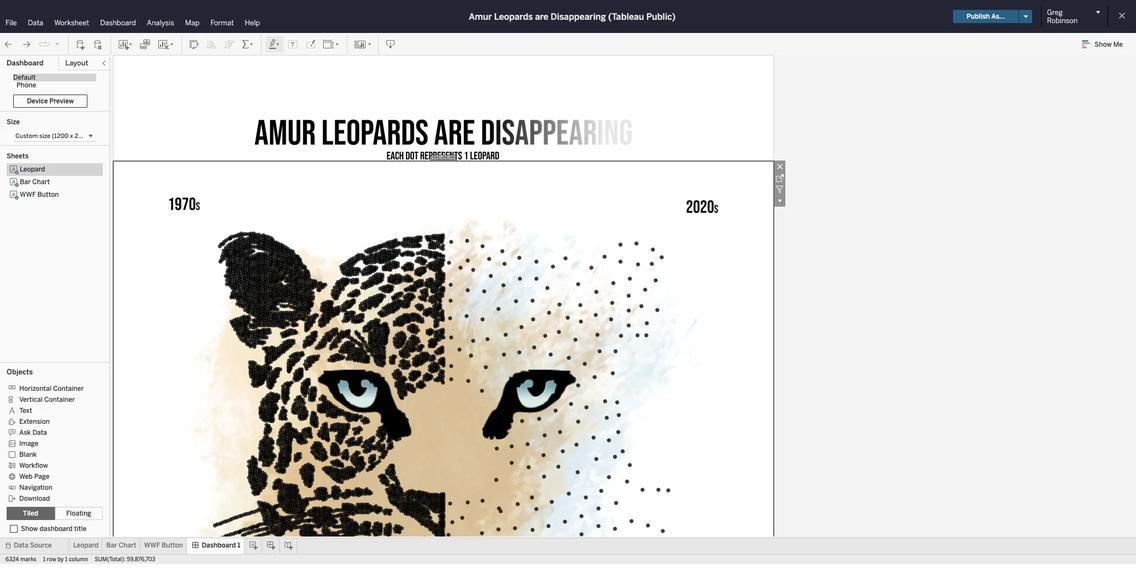Task type: vqa. For each thing, say whether or not it's contained in the screenshot.
Go to search image
no



Task type: describe. For each thing, give the bounding box(es) containing it.
device preview button
[[13, 95, 88, 108]]

container for horizontal container
[[53, 385, 84, 393]]

highlight image
[[268, 39, 281, 50]]

undo image
[[3, 39, 14, 50]]

vertical container
[[19, 396, 75, 404]]

0 horizontal spatial dashboard
[[7, 59, 44, 67]]

1 row by 1 column
[[43, 557, 88, 563]]

0 vertical spatial wwf
[[20, 191, 36, 199]]

format workbook image
[[305, 39, 316, 50]]

0 vertical spatial bar chart
[[20, 178, 50, 186]]

floating
[[66, 510, 91, 518]]

wwf button inside list box
[[20, 191, 59, 199]]

public)
[[647, 11, 676, 22]]

leopards
[[495, 11, 533, 22]]

navigation
[[19, 484, 52, 492]]

download option
[[7, 493, 95, 504]]

custom
[[15, 133, 38, 140]]

greg robinson
[[1048, 8, 1078, 25]]

image image
[[114, 56, 774, 564]]

web
[[19, 473, 33, 481]]

show mark labels image
[[288, 39, 299, 50]]

download
[[19, 495, 50, 503]]

list box containing leopard
[[7, 163, 103, 359]]

publish as... button
[[954, 10, 1019, 23]]

data source
[[14, 542, 52, 549]]

page
[[34, 473, 49, 481]]

image
[[19, 440, 38, 448]]

1 horizontal spatial bar chart
[[106, 542, 136, 549]]

size
[[39, 133, 50, 140]]

objects list box
[[7, 380, 103, 504]]

horizontal container option
[[7, 383, 95, 394]]

device preview
[[27, 97, 74, 105]]

by
[[58, 557, 64, 563]]

amur leopards are disappearing (tableau public)
[[469, 11, 676, 22]]

text
[[19, 407, 32, 415]]

(1200
[[52, 133, 69, 140]]

preview
[[49, 97, 74, 105]]

workflow
[[19, 462, 48, 470]]

collapse image
[[101, 60, 107, 67]]

web page
[[19, 473, 49, 481]]

size
[[7, 118, 20, 126]]

0 horizontal spatial replay animation image
[[39, 39, 50, 50]]

59,876,703
[[127, 557, 155, 563]]

0 vertical spatial leopard
[[20, 166, 45, 173]]

1 horizontal spatial button
[[162, 542, 183, 549]]

use as filter image
[[774, 184, 786, 195]]

analysis
[[147, 19, 174, 27]]

default
[[13, 74, 36, 81]]

title
[[74, 525, 87, 533]]

1 horizontal spatial replay animation image
[[54, 40, 61, 47]]

sort descending image
[[224, 39, 235, 50]]

show for show dashboard title
[[21, 525, 38, 533]]

phone
[[17, 81, 36, 89]]

2 horizontal spatial 1
[[238, 542, 241, 549]]

togglestate option group
[[7, 507, 103, 520]]

swap rows and columns image
[[189, 39, 200, 50]]

ask data option
[[7, 427, 95, 438]]

custom size (1200 x 2000)
[[15, 133, 93, 140]]

redo image
[[21, 39, 32, 50]]

show/hide cards image
[[354, 39, 372, 50]]

dashboard 1
[[202, 542, 241, 549]]

publish
[[967, 13, 991, 20]]

blank
[[19, 451, 37, 459]]

navigation option
[[7, 482, 95, 493]]

text option
[[7, 405, 95, 416]]

pause auto updates image
[[93, 39, 104, 50]]

1 horizontal spatial bar
[[106, 542, 117, 549]]

0 horizontal spatial chart
[[32, 178, 50, 186]]

data for data source
[[14, 542, 28, 549]]

go to sheet image
[[774, 172, 786, 184]]

6324
[[6, 557, 19, 563]]

show me button
[[1078, 36, 1134, 53]]

device
[[27, 97, 48, 105]]



Task type: locate. For each thing, give the bounding box(es) containing it.
1 horizontal spatial leopard
[[73, 542, 99, 549]]

0 vertical spatial container
[[53, 385, 84, 393]]

workflow option
[[7, 460, 95, 471]]

column
[[69, 557, 88, 563]]

0 vertical spatial show
[[1095, 41, 1113, 48]]

0 horizontal spatial leopard
[[20, 166, 45, 173]]

0 vertical spatial button
[[37, 191, 59, 199]]

wwf up "59,876,703"
[[144, 542, 160, 549]]

chart up sum(total): 59,876,703
[[119, 542, 136, 549]]

default phone
[[13, 74, 36, 89]]

wwf button down sheets
[[20, 191, 59, 199]]

0 horizontal spatial bar chart
[[20, 178, 50, 186]]

marks
[[20, 557, 36, 563]]

0 horizontal spatial bar
[[20, 178, 31, 186]]

0 horizontal spatial wwf
[[20, 191, 36, 199]]

dashboard
[[40, 525, 73, 533]]

vertical container option
[[7, 394, 95, 405]]

dashboard
[[100, 19, 136, 27], [7, 59, 44, 67], [202, 542, 236, 549]]

1 vertical spatial leopard
[[73, 542, 99, 549]]

bar
[[20, 178, 31, 186], [106, 542, 117, 549]]

fit image
[[323, 39, 340, 50]]

marks. press enter to open the view data window.. use arrow keys to navigate data visualization elements. image
[[163, 211, 724, 564]]

vertical
[[19, 396, 43, 404]]

1 vertical spatial wwf button
[[144, 542, 183, 549]]

download image
[[386, 39, 397, 50]]

totals image
[[241, 39, 255, 50]]

wwf button up "59,876,703"
[[144, 542, 183, 549]]

horizontal container
[[19, 385, 84, 393]]

data up 6324 marks
[[14, 542, 28, 549]]

(tableau
[[609, 11, 645, 22]]

image option
[[7, 438, 95, 449]]

0 horizontal spatial show
[[21, 525, 38, 533]]

x
[[70, 133, 73, 140]]

more options image
[[774, 195, 786, 207]]

wwf button
[[20, 191, 59, 199], [144, 542, 183, 549]]

6324 marks
[[6, 557, 36, 563]]

amur
[[469, 11, 492, 22]]

row
[[47, 557, 56, 563]]

sort ascending image
[[206, 39, 217, 50]]

1 vertical spatial data
[[32, 429, 47, 437]]

sum(total):
[[95, 557, 126, 563]]

remove from dashboard image
[[774, 161, 786, 172]]

show down 'tiled'
[[21, 525, 38, 533]]

container down the horizontal container
[[44, 396, 75, 404]]

wwf down sheets
[[20, 191, 36, 199]]

clear sheet image
[[157, 39, 175, 50]]

container up vertical container option
[[53, 385, 84, 393]]

me
[[1114, 41, 1124, 48]]

file
[[6, 19, 17, 27]]

1
[[238, 542, 241, 549], [43, 557, 45, 563], [65, 557, 68, 563]]

extension option
[[7, 416, 95, 427]]

1 vertical spatial container
[[44, 396, 75, 404]]

1 horizontal spatial chart
[[119, 542, 136, 549]]

data down extension
[[32, 429, 47, 437]]

help
[[245, 19, 260, 27]]

chart
[[32, 178, 50, 186], [119, 542, 136, 549]]

tiled
[[23, 510, 38, 518]]

data for data
[[28, 19, 43, 27]]

ask
[[19, 429, 31, 437]]

list box
[[7, 163, 103, 359]]

sheets
[[7, 152, 29, 160]]

0 horizontal spatial wwf button
[[20, 191, 59, 199]]

blank option
[[7, 449, 95, 460]]

layout
[[65, 59, 88, 67]]

data up the redo image
[[28, 19, 43, 27]]

1 horizontal spatial 1
[[65, 557, 68, 563]]

1 horizontal spatial show
[[1095, 41, 1113, 48]]

as...
[[992, 13, 1005, 20]]

sum(total): 59,876,703
[[95, 557, 155, 563]]

0 vertical spatial bar
[[20, 178, 31, 186]]

replay animation image left new data source image
[[54, 40, 61, 47]]

format
[[211, 19, 234, 27]]

1 vertical spatial bar chart
[[106, 542, 136, 549]]

duplicate image
[[140, 39, 151, 50]]

show for show me
[[1095, 41, 1113, 48]]

leopard up column
[[73, 542, 99, 549]]

bar down sheets
[[20, 178, 31, 186]]

leopard down sheets
[[20, 166, 45, 173]]

bar chart down sheets
[[20, 178, 50, 186]]

objects
[[7, 368, 33, 376]]

leopard
[[20, 166, 45, 173], [73, 542, 99, 549]]

data
[[28, 19, 43, 27], [32, 429, 47, 437], [14, 542, 28, 549]]

greg
[[1048, 8, 1063, 17]]

0 horizontal spatial button
[[37, 191, 59, 199]]

data inside option
[[32, 429, 47, 437]]

robinson
[[1048, 17, 1078, 25]]

2 vertical spatial dashboard
[[202, 542, 236, 549]]

are
[[535, 11, 549, 22]]

2 vertical spatial data
[[14, 542, 28, 549]]

show dashboard title
[[21, 525, 87, 533]]

wwf
[[20, 191, 36, 199], [144, 542, 160, 549]]

2000)
[[75, 133, 93, 140]]

0 vertical spatial dashboard
[[100, 19, 136, 27]]

1 vertical spatial chart
[[119, 542, 136, 549]]

bar chart up sum(total): 59,876,703
[[106, 542, 136, 549]]

source
[[30, 542, 52, 549]]

0 vertical spatial chart
[[32, 178, 50, 186]]

show me
[[1095, 41, 1124, 48]]

1 vertical spatial button
[[162, 542, 183, 549]]

button
[[37, 191, 59, 199], [162, 542, 183, 549]]

0 vertical spatial wwf button
[[20, 191, 59, 199]]

ask data
[[19, 429, 47, 437]]

bar chart
[[20, 178, 50, 186], [106, 542, 136, 549]]

1 horizontal spatial dashboard
[[100, 19, 136, 27]]

web page option
[[7, 471, 95, 482]]

replay animation image
[[39, 39, 50, 50], [54, 40, 61, 47]]

horizontal
[[19, 385, 51, 393]]

worksheet
[[54, 19, 89, 27]]

1 vertical spatial bar
[[106, 542, 117, 549]]

replay animation image right the redo image
[[39, 39, 50, 50]]

1 vertical spatial dashboard
[[7, 59, 44, 67]]

0 vertical spatial data
[[28, 19, 43, 27]]

new worksheet image
[[118, 39, 133, 50]]

new data source image
[[75, 39, 86, 50]]

container
[[53, 385, 84, 393], [44, 396, 75, 404]]

1 horizontal spatial wwf button
[[144, 542, 183, 549]]

chart down size
[[32, 178, 50, 186]]

2 horizontal spatial dashboard
[[202, 542, 236, 549]]

extension
[[19, 418, 50, 426]]

0 horizontal spatial 1
[[43, 557, 45, 563]]

show
[[1095, 41, 1113, 48], [21, 525, 38, 533]]

1 vertical spatial wwf
[[144, 542, 160, 549]]

1 vertical spatial show
[[21, 525, 38, 533]]

map
[[185, 19, 200, 27]]

show inside button
[[1095, 41, 1113, 48]]

bar up the sum(total):
[[106, 542, 117, 549]]

show left me
[[1095, 41, 1113, 48]]

application
[[110, 55, 1136, 564]]

container for vertical container
[[44, 396, 75, 404]]

publish as...
[[967, 13, 1005, 20]]

1 horizontal spatial wwf
[[144, 542, 160, 549]]

disappearing
[[551, 11, 606, 22]]



